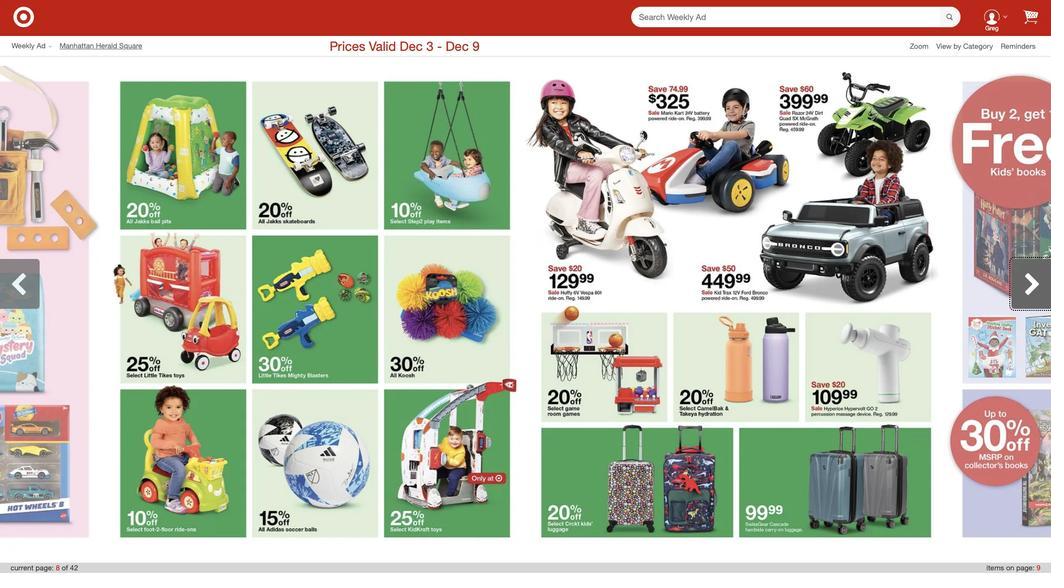 Task type: locate. For each thing, give the bounding box(es) containing it.
1 dec from the left
[[400, 38, 423, 54]]

form
[[631, 6, 961, 28]]

current
[[11, 564, 34, 573]]

0 horizontal spatial dec
[[400, 38, 423, 54]]

category
[[964, 41, 993, 50]]

dec right -
[[446, 38, 469, 54]]

herald
[[96, 41, 117, 50]]

dec
[[400, 38, 423, 54], [446, 38, 469, 54]]

weekly ad
[[12, 41, 46, 50]]

1 vertical spatial 9
[[1037, 564, 1041, 573]]

go to target.com image
[[13, 6, 34, 27]]

page 9 image
[[526, 66, 947, 555]]

by
[[954, 41, 962, 50]]

3
[[426, 38, 434, 54]]

manhattan
[[60, 41, 94, 50]]

1 page: from the left
[[36, 564, 54, 573]]

view
[[937, 41, 952, 50]]

Search Weekly Ad search field
[[631, 6, 961, 28]]

square
[[119, 41, 142, 50]]

zoom-in element
[[910, 41, 929, 50]]

0 horizontal spatial page:
[[36, 564, 54, 573]]

view by category link
[[937, 41, 1001, 50]]

items on page: 9
[[987, 564, 1041, 573]]

page:
[[36, 564, 54, 573], [1017, 564, 1035, 573]]

ad
[[37, 41, 46, 50]]

1 horizontal spatial page:
[[1017, 564, 1035, 573]]

page: right on
[[1017, 564, 1035, 573]]

9
[[473, 38, 480, 54], [1037, 564, 1041, 573]]

greg
[[986, 24, 999, 32]]

9 right on
[[1037, 564, 1041, 573]]

weekly ad link
[[12, 41, 60, 51]]

valid
[[369, 38, 396, 54]]

dec left 3 at left top
[[400, 38, 423, 54]]

page: left 8
[[36, 564, 54, 573]]

of
[[62, 564, 68, 573]]

0 horizontal spatial 9
[[473, 38, 480, 54]]

zoom link
[[910, 41, 937, 51]]

reminders link
[[1001, 41, 1044, 51]]

1 horizontal spatial dec
[[446, 38, 469, 54]]

9 right -
[[473, 38, 480, 54]]



Task type: vqa. For each thing, say whether or not it's contained in the screenshot.
current page: 8 of 43
no



Task type: describe. For each thing, give the bounding box(es) containing it.
page 8 image
[[104, 66, 526, 555]]

manhattan herald square
[[60, 41, 142, 50]]

manhattan herald square link
[[60, 41, 150, 51]]

weekly
[[12, 41, 35, 50]]

prices
[[330, 38, 365, 54]]

view by category
[[937, 41, 993, 50]]

42
[[70, 564, 78, 573]]

prices valid dec 3 - dec 9
[[330, 38, 480, 54]]

2 dec from the left
[[446, 38, 469, 54]]

0 vertical spatial 9
[[473, 38, 480, 54]]

current page: 8 of 42
[[11, 564, 78, 573]]

page 7 image
[[0, 66, 104, 555]]

zoom
[[910, 41, 929, 50]]

greg link
[[976, 0, 1008, 33]]

reminders
[[1001, 41, 1036, 50]]

-
[[437, 38, 442, 54]]

view your cart on target.com image
[[1024, 10, 1039, 24]]

1 horizontal spatial 9
[[1037, 564, 1041, 573]]

on
[[1006, 564, 1015, 573]]

items
[[987, 564, 1004, 573]]

8
[[56, 564, 60, 573]]

2 page: from the left
[[1017, 564, 1035, 573]]

page 10 image
[[947, 66, 1051, 555]]



